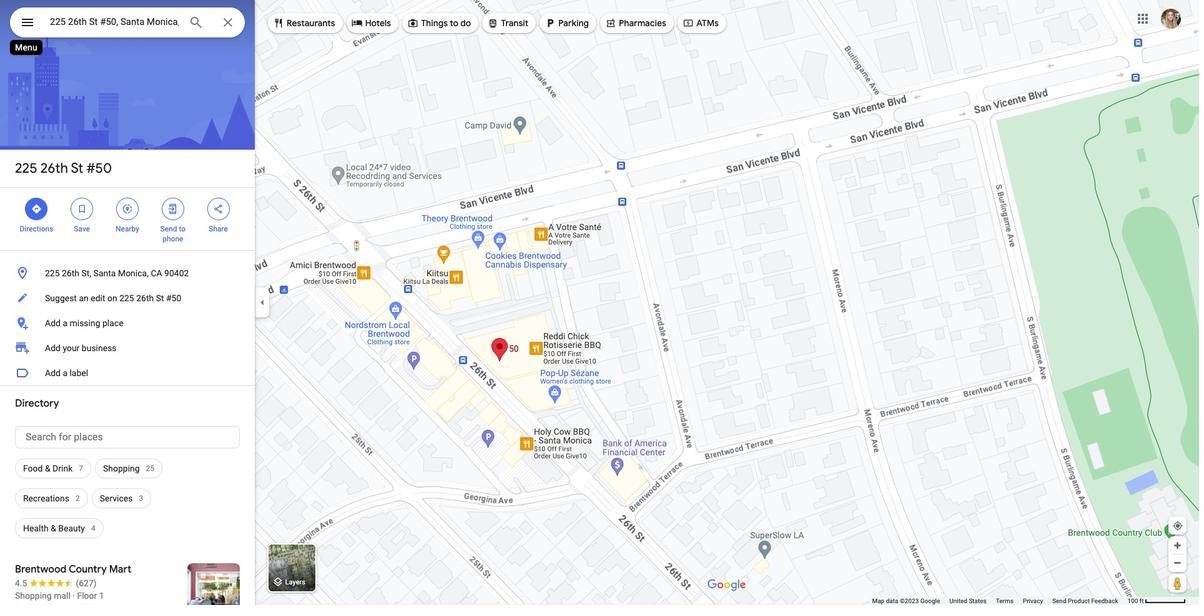 Task type: locate. For each thing, give the bounding box(es) containing it.
None field
[[50, 14, 179, 29]]

26th
[[40, 160, 68, 177], [62, 269, 79, 279], [136, 294, 154, 304]]

225 right on
[[119, 294, 134, 304]]

shopping
[[103, 464, 140, 474], [15, 591, 52, 601]]

send product feedback
[[1052, 598, 1118, 605]]

add inside button
[[45, 368, 61, 378]]

shopping for shopping
[[103, 464, 140, 474]]

st
[[71, 160, 83, 177], [156, 294, 164, 304]]

2 a from the top
[[63, 368, 67, 378]]

terms button
[[996, 598, 1014, 606]]

0 vertical spatial st
[[71, 160, 83, 177]]

google maps element
[[0, 0, 1199, 606]]

#50 up 
[[86, 160, 112, 177]]

hotels
[[365, 17, 391, 29]]


[[31, 202, 42, 216]]

shopping left 25
[[103, 464, 140, 474]]

add for add a label
[[45, 368, 61, 378]]

a inside add a missing place "button"
[[63, 319, 67, 329]]

100 ft button
[[1128, 598, 1186, 605]]

1 add from the top
[[45, 319, 61, 329]]

a left missing
[[63, 319, 67, 329]]


[[122, 202, 133, 216]]

1 horizontal spatial to
[[450, 17, 458, 29]]

0 vertical spatial a
[[63, 319, 67, 329]]

2 vertical spatial add
[[45, 368, 61, 378]]

to inside  things to do
[[450, 17, 458, 29]]

225 26th St #50, Santa Monica, CA 90402 field
[[10, 7, 245, 37]]

health
[[23, 524, 49, 534]]

4
[[91, 525, 95, 533]]

add inside "button"
[[45, 319, 61, 329]]

26th down ca
[[136, 294, 154, 304]]

26th up 
[[40, 160, 68, 177]]

0 vertical spatial &
[[45, 464, 50, 474]]


[[351, 16, 363, 30]]

0 horizontal spatial shopping
[[15, 591, 52, 601]]

1 horizontal spatial 225
[[45, 269, 60, 279]]

add down suggest
[[45, 319, 61, 329]]

st up 
[[71, 160, 83, 177]]

225 26th st #50 main content
[[0, 0, 255, 606]]

1 vertical spatial 26th
[[62, 269, 79, 279]]

footer
[[872, 598, 1128, 606]]

a left label
[[63, 368, 67, 378]]

1 vertical spatial &
[[51, 524, 56, 534]]

1 vertical spatial st
[[156, 294, 164, 304]]

1 vertical spatial a
[[63, 368, 67, 378]]

0 vertical spatial add
[[45, 319, 61, 329]]

directory
[[15, 398, 59, 410]]

 search field
[[10, 7, 245, 40]]

add left label
[[45, 368, 61, 378]]

united
[[950, 598, 967, 605]]

a inside add a label button
[[63, 368, 67, 378]]

add your business
[[45, 344, 117, 354]]

7
[[79, 465, 83, 473]]

0 horizontal spatial &
[[45, 464, 50, 474]]

united states
[[950, 598, 987, 605]]

1 horizontal spatial send
[[1052, 598, 1066, 605]]

 button
[[10, 7, 45, 40]]

&
[[45, 464, 50, 474], [51, 524, 56, 534]]


[[545, 16, 556, 30]]

santa
[[93, 269, 116, 279]]

0 horizontal spatial send
[[160, 225, 177, 234]]

1 horizontal spatial st
[[156, 294, 164, 304]]

parking
[[558, 17, 589, 29]]

layers
[[285, 579, 305, 587]]

225 up 
[[15, 160, 37, 177]]


[[605, 16, 616, 30]]

map
[[872, 598, 884, 605]]

do
[[460, 17, 471, 29]]

& for drink
[[45, 464, 50, 474]]

to inside send to phone
[[179, 225, 186, 234]]

google account: michelle dermenjian  
(michelle.dermenjian@adept.ai) image
[[1161, 9, 1181, 28]]

to left do
[[450, 17, 458, 29]]

1 vertical spatial send
[[1052, 598, 1066, 605]]

0 vertical spatial shopping
[[103, 464, 140, 474]]

0 vertical spatial to
[[450, 17, 458, 29]]

show your location image
[[1172, 521, 1184, 532]]

0 horizontal spatial #50
[[86, 160, 112, 177]]

 things to do
[[407, 16, 471, 30]]

add a missing place
[[45, 319, 123, 329]]

0 vertical spatial send
[[160, 225, 177, 234]]

2 vertical spatial 225
[[119, 294, 134, 304]]

3 add from the top
[[45, 368, 61, 378]]

0 vertical spatial 225
[[15, 160, 37, 177]]

& right health
[[51, 524, 56, 534]]

1 horizontal spatial shopping
[[103, 464, 140, 474]]

ca
[[151, 269, 162, 279]]

services
[[100, 494, 133, 504]]

0 vertical spatial #50
[[86, 160, 112, 177]]

send
[[160, 225, 177, 234], [1052, 598, 1066, 605]]

225 up suggest
[[45, 269, 60, 279]]

0 horizontal spatial 225
[[15, 160, 37, 177]]

#50 inside button
[[166, 294, 181, 304]]

footer inside the google maps element
[[872, 598, 1128, 606]]

#50
[[86, 160, 112, 177], [166, 294, 181, 304]]

 restaurants
[[273, 16, 335, 30]]


[[76, 202, 88, 216]]

0 horizontal spatial st
[[71, 160, 83, 177]]

beauty
[[58, 524, 85, 534]]

#50 down 90402
[[166, 294, 181, 304]]

0 horizontal spatial to
[[179, 225, 186, 234]]

1 a from the top
[[63, 319, 67, 329]]

on
[[107, 294, 117, 304]]

1 vertical spatial #50
[[166, 294, 181, 304]]

1 vertical spatial add
[[45, 344, 61, 354]]

send up phone
[[160, 225, 177, 234]]

label
[[70, 368, 88, 378]]

suggest an edit on 225 26th st #50
[[45, 294, 181, 304]]

0 vertical spatial 26th
[[40, 160, 68, 177]]

shopping down 4.5
[[15, 591, 52, 601]]

1 vertical spatial shopping
[[15, 591, 52, 601]]

1 horizontal spatial &
[[51, 524, 56, 534]]

1 horizontal spatial #50
[[166, 294, 181, 304]]

None text field
[[15, 427, 240, 449]]

footer containing map data ©2023 google
[[872, 598, 1128, 606]]

225 for 225 26th st, santa monica, ca 90402
[[45, 269, 60, 279]]

send inside button
[[1052, 598, 1066, 605]]

 atms
[[683, 16, 719, 30]]

225 for 225 26th st #50
[[15, 160, 37, 177]]

& right food
[[45, 464, 50, 474]]

 pharmacies
[[605, 16, 666, 30]]

26th left st,
[[62, 269, 79, 279]]

monica,
[[118, 269, 149, 279]]

25
[[146, 465, 154, 473]]

1 vertical spatial to
[[179, 225, 186, 234]]

send left product in the bottom right of the page
[[1052, 598, 1066, 605]]

states
[[969, 598, 987, 605]]

to
[[450, 17, 458, 29], [179, 225, 186, 234]]

to up phone
[[179, 225, 186, 234]]

st down ca
[[156, 294, 164, 304]]

things
[[421, 17, 448, 29]]

add left your
[[45, 344, 61, 354]]

add
[[45, 319, 61, 329], [45, 344, 61, 354], [45, 368, 61, 378]]

2 add from the top
[[45, 344, 61, 354]]

zoom out image
[[1173, 559, 1182, 568]]

2 horizontal spatial 225
[[119, 294, 134, 304]]

privacy
[[1023, 598, 1043, 605]]

send inside send to phone
[[160, 225, 177, 234]]

100
[[1128, 598, 1138, 605]]

225
[[15, 160, 37, 177], [45, 269, 60, 279], [119, 294, 134, 304]]

recreations 2
[[23, 494, 80, 504]]

a
[[63, 319, 67, 329], [63, 368, 67, 378]]

1 vertical spatial 225
[[45, 269, 60, 279]]



Task type: describe. For each thing, give the bounding box(es) containing it.
zoom in image
[[1173, 541, 1182, 551]]


[[213, 202, 224, 216]]

pharmacies
[[619, 17, 666, 29]]

26th for st
[[40, 160, 68, 177]]

·
[[73, 591, 75, 601]]

& for beauty
[[51, 524, 56, 534]]

floor
[[77, 591, 97, 601]]

business
[[82, 344, 117, 354]]

food & drink 7
[[23, 464, 83, 474]]

a for label
[[63, 368, 67, 378]]

225 26th st, santa monica, ca 90402 button
[[0, 261, 255, 286]]

actions for 225 26th st #50 region
[[0, 188, 255, 250]]


[[683, 16, 694, 30]]

product
[[1068, 598, 1090, 605]]

add your business link
[[0, 336, 255, 361]]

an
[[79, 294, 89, 304]]

map data ©2023 google
[[872, 598, 940, 605]]

add for add a missing place
[[45, 319, 61, 329]]

brentwood country mart
[[15, 564, 131, 576]]

©2023
[[900, 598, 919, 605]]

 parking
[[545, 16, 589, 30]]

your
[[63, 344, 80, 354]]

restaurants
[[287, 17, 335, 29]]

 hotels
[[351, 16, 391, 30]]

shopping for shopping mall
[[15, 591, 52, 601]]

225 26th st, santa monica, ca 90402
[[45, 269, 189, 279]]


[[20, 14, 35, 31]]

1
[[99, 591, 104, 601]]

add for add your business
[[45, 344, 61, 354]]


[[407, 16, 419, 30]]

send for send to phone
[[160, 225, 177, 234]]

225 26th st #50
[[15, 160, 112, 177]]

drink
[[53, 464, 73, 474]]

ft
[[1140, 598, 1144, 605]]

3
[[139, 495, 143, 503]]

add a label
[[45, 368, 88, 378]]

privacy button
[[1023, 598, 1043, 606]]

2
[[76, 495, 80, 503]]

90402
[[164, 269, 189, 279]]

add a missing place button
[[0, 311, 255, 336]]

2 vertical spatial 26th
[[136, 294, 154, 304]]

suggest an edit on 225 26th st #50 button
[[0, 286, 255, 311]]

shopping 25
[[103, 464, 154, 474]]

phone
[[163, 235, 183, 244]]

add a label button
[[0, 361, 255, 386]]

send to phone
[[160, 225, 186, 244]]

place
[[102, 319, 123, 329]]

nearby
[[116, 225, 139, 234]]

st inside button
[[156, 294, 164, 304]]

food
[[23, 464, 43, 474]]

transit
[[501, 17, 528, 29]]

send product feedback button
[[1052, 598, 1118, 606]]

suggest
[[45, 294, 77, 304]]


[[167, 202, 178, 216]]

services 3
[[100, 494, 143, 504]]


[[273, 16, 284, 30]]

feedback
[[1091, 598, 1118, 605]]

directions
[[20, 225, 53, 234]]

show street view coverage image
[[1169, 575, 1187, 593]]

edit
[[91, 294, 105, 304]]

collapse side panel image
[[255, 296, 269, 310]]

data
[[886, 598, 898, 605]]

recreations
[[23, 494, 69, 504]]

united states button
[[950, 598, 987, 606]]

brentwood
[[15, 564, 67, 576]]

4.5 stars 627 reviews image
[[15, 578, 97, 590]]


[[487, 16, 499, 30]]

save
[[74, 225, 90, 234]]

a for missing
[[63, 319, 67, 329]]

country
[[69, 564, 107, 576]]

google
[[920, 598, 940, 605]]

none text field inside 225 26th st #50 main content
[[15, 427, 240, 449]]

(627)
[[76, 579, 97, 589]]

st,
[[82, 269, 91, 279]]

100 ft
[[1128, 598, 1144, 605]]

 transit
[[487, 16, 528, 30]]

shopping mall · floor 1
[[15, 591, 104, 601]]

mart
[[109, 564, 131, 576]]

health & beauty 4
[[23, 524, 95, 534]]

atms
[[696, 17, 719, 29]]

none field inside the 225 26th st #50, santa monica, ca 90402 field
[[50, 14, 179, 29]]

terms
[[996, 598, 1014, 605]]

mall
[[54, 591, 70, 601]]

missing
[[70, 319, 100, 329]]

4.5
[[15, 579, 27, 589]]

26th for st,
[[62, 269, 79, 279]]

share
[[209, 225, 228, 234]]

send for send product feedback
[[1052, 598, 1066, 605]]



Task type: vqa. For each thing, say whether or not it's contained in the screenshot.
RESTAURANTS button
no



